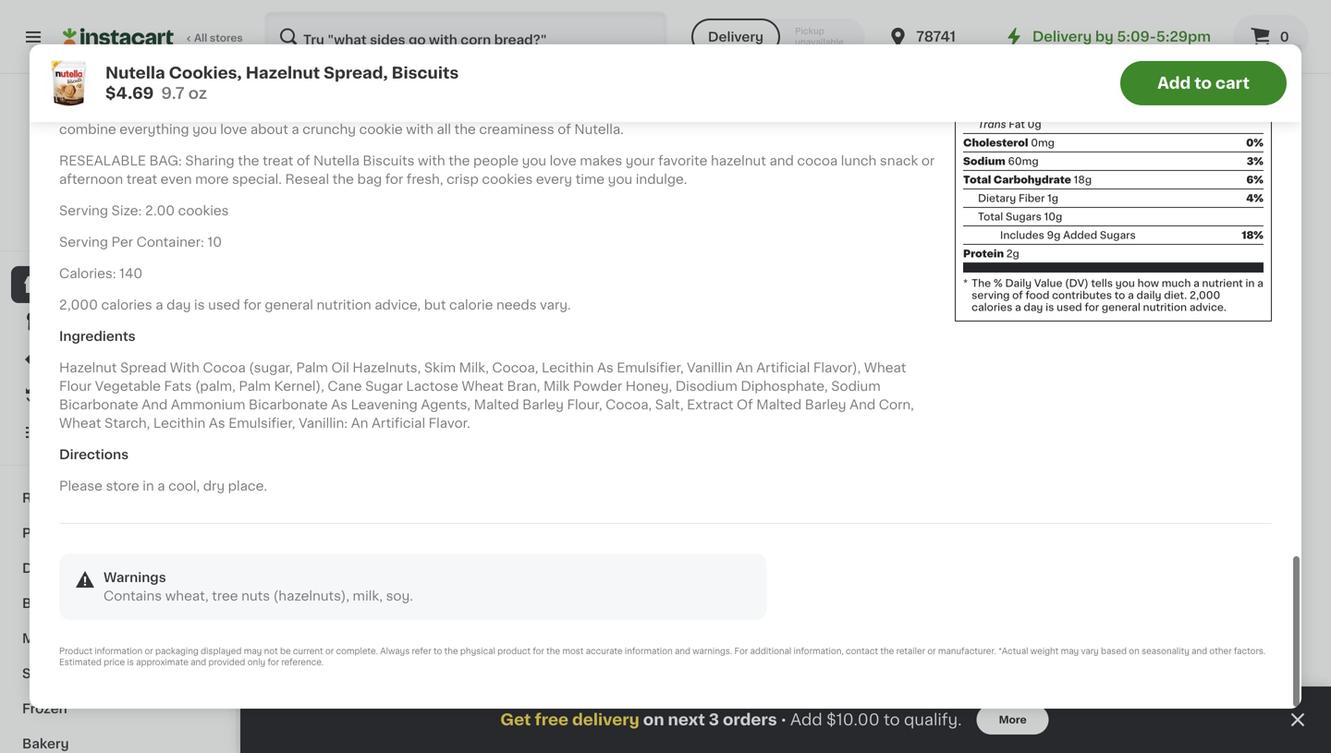 Task type: locate. For each thing, give the bounding box(es) containing it.
add button for h-e-b 85% lean grass fed ground beef
[[702, 543, 773, 577]]

added
[[1064, 230, 1098, 240]]

$ for $ 6 99
[[797, 706, 804, 716]]

2 vertical spatial hazelnut
[[621, 378, 679, 391]]

h-
[[98, 184, 114, 197], [449, 729, 466, 742], [621, 729, 638, 742], [965, 729, 982, 742]]

5 $ from the left
[[969, 706, 976, 716]]

0 horizontal spatial malted
[[474, 398, 519, 411]]

2 vertical spatial oz
[[301, 414, 313, 425]]

product group containing 15.4 oz
[[277, 0, 435, 77]]

1 horizontal spatial many in stock
[[468, 5, 541, 15]]

spread
[[120, 361, 167, 374]]

$ for $ 6 48 each (est.)
[[281, 706, 288, 716]]

service type group
[[692, 18, 865, 55]]

spread, inside nutella cookies, hazelnut spread, biscuits $4.69 9.7 oz
[[324, 65, 388, 81]]

0 vertical spatial snack
[[635, 104, 674, 117]]

1 horizontal spatial (est.)
[[532, 703, 571, 718]]

disodium
[[676, 380, 738, 393]]

to inside button
[[1195, 75, 1212, 91]]

cocoa, down honey,
[[606, 398, 652, 411]]

add up soy.
[[393, 554, 420, 567]]

on inside product information or packaging displayed may not be current or complete. always refer to the physical product for the most accurate information and warnings. for additional information, contact the retailer or manufacturer. *actual weight may vary based on seasonality and other factors. estimated price is approximate and provided only for reference.
[[1129, 648, 1140, 656]]

4 $ from the left
[[797, 706, 804, 716]]

delivery left by
[[1033, 30, 1092, 43]]

b for h-e-b 85% lean grass fed ground beef
[[652, 729, 661, 742]]

1 vertical spatial buy
[[52, 389, 78, 402]]

for right product
[[533, 648, 545, 656]]

0 horizontal spatial delivery
[[708, 31, 764, 43]]

to left the daily
[[1115, 290, 1126, 301]]

golden-
[[592, 54, 643, 67]]

e- for h-e-b 96/4 extra lean ground beef
[[466, 729, 480, 742]]

treatment tracker modal dialog
[[240, 687, 1332, 754]]

10
[[208, 236, 222, 249]]

0 horizontal spatial snacks
[[22, 668, 71, 681]]

you down everyone:
[[192, 123, 217, 136]]

tortilla
[[329, 359, 372, 372]]

warnings
[[104, 571, 166, 584]]

snacks for snacks
[[277, 110, 352, 130]]

calories inside the * the % daily value (dv) tells you how much a nutrient in a serving of food contributes to a daily diet. 2,000 calories a day is used for general nutrition advice.
[[972, 302, 1013, 313]]

1 8 from the left
[[460, 705, 473, 724]]

1 vertical spatial 140
[[119, 267, 143, 280]]

nutella cookies, hazelnut spread, biscuits
[[621, 359, 732, 409]]

is down food
[[1046, 302, 1055, 313]]

sugars up "includes"
[[1006, 212, 1042, 222]]

sponsored badge image
[[793, 19, 849, 30]]

(est.) inside $ 6 48 each (est.)
[[365, 703, 405, 718]]

item carousel region
[[277, 101, 1295, 456]]

0 horizontal spatial (est.)
[[365, 703, 405, 718]]

biscuits up bag
[[363, 154, 415, 167]]

* the % daily value (dv) tells you how much a nutrient in a serving of food contributes to a daily diet. 2,000 calories a day is used for general nutrition advice.
[[964, 278, 1264, 313]]

b inside h-e-b 85% lean grass fed ground beef
[[652, 729, 661, 742]]

snack inside resealable bag: sharing the treat of nutella biscuits with the people you love makes your favorite hazelnut and cocoa lunch snack or afternoon treat even more special. reseal the bag for fresh, crisp cookies every time you indulge.
[[880, 154, 919, 167]]

dairy & eggs link
[[11, 551, 225, 586]]

h- for h-e-b 85% lean grass fed ground beef
[[621, 729, 638, 742]]

$ left '48' on the bottom left of page
[[281, 706, 288, 716]]

with inside resealable bag: sharing the treat of nutella biscuits with the people you love makes your favorite hazelnut and cocoa lunch snack or afternoon treat even more special. reseal the bag for fresh, crisp cookies every time you indulge.
[[418, 154, 445, 167]]

1 horizontal spatial day
[[1024, 302, 1044, 313]]

delivery button
[[692, 18, 781, 55]]

2 information from the left
[[625, 648, 673, 656]]

19 left next
[[647, 706, 659, 716]]

1 vertical spatial spread,
[[682, 378, 732, 391]]

0 horizontal spatial buy
[[52, 389, 78, 402]]

6 inside skinnypop popcorn skinnypack original 6 each
[[449, 396, 456, 406]]

1 vertical spatial serving
[[59, 236, 108, 249]]

0 vertical spatial emulsifier,
[[617, 361, 684, 374]]

2,000 inside the * the % daily value (dv) tells you how much a nutrient in a serving of food contributes to a daily diet. 2,000 calories a day is used for general nutrition advice.
[[1190, 290, 1221, 301]]

of left food
[[1013, 290, 1023, 301]]

2 horizontal spatial ground
[[1051, 729, 1100, 742]]

1 horizontal spatial hazelnut
[[246, 65, 320, 81]]

1 horizontal spatial snacks
[[277, 110, 352, 130]]

dietary
[[978, 193, 1017, 203]]

spread, inside nutella cookies, hazelnut spread, biscuits
[[682, 378, 732, 391]]

bran,
[[507, 380, 540, 393]]

ground inside h-e-b 85% lean grass fed ground beef
[[649, 748, 698, 754]]

and left cocoa
[[770, 154, 794, 167]]

information up price
[[95, 648, 143, 656]]

$ right •
[[797, 706, 804, 716]]

sugar
[[365, 380, 403, 393]]

lunch
[[841, 154, 877, 167]]

1 information from the left
[[95, 648, 143, 656]]

general inside the * the % daily value (dv) tells you how much a nutrient in a serving of food contributes to a daily diet. 2,000 calories a day is used for general nutrition advice.
[[1102, 302, 1141, 313]]

snacks inside snacks & candy link
[[22, 668, 71, 681]]

2 (est.) from the left
[[532, 703, 571, 718]]

lecithin up milk
[[542, 361, 594, 374]]

h- down $ 8 11
[[449, 729, 466, 742]]

cookies, for nutella cookies, hazelnut spread, biscuits $4.69 9.7 oz
[[169, 65, 242, 81]]

1 horizontal spatial many
[[468, 5, 497, 15]]

crunchy up the adults at the right of page
[[689, 54, 743, 67]]

everything
[[120, 123, 189, 136]]

cane
[[328, 380, 362, 393]]

many down 15.4 oz
[[296, 24, 325, 34]]

total down dietary
[[978, 212, 1004, 222]]

15.4 oz
[[277, 5, 313, 15]]

19 inside $ 8 19
[[647, 706, 659, 716]]

1 lean from the left
[[563, 729, 594, 742]]

cocoa, up bran,
[[492, 361, 539, 374]]

6
[[449, 396, 456, 406], [288, 705, 301, 724], [804, 705, 817, 724]]

trans
[[978, 119, 1007, 130]]

how
[[1138, 278, 1160, 289]]

1 horizontal spatial 8
[[632, 705, 645, 724]]

spread, for nutella cookies, hazelnut spread, biscuits
[[682, 378, 732, 391]]

per
[[111, 236, 133, 249]]

biscuits inside nutella cookies, hazelnut spread, biscuits
[[621, 396, 673, 409]]

0 vertical spatial spread,
[[324, 65, 388, 81]]

serving down afternoon
[[59, 204, 108, 217]]

nutella. inside indulge in deliciousness: nutella biscuits are made from a delicious recipe: a golden-baked, crunchy biscuit, specially crafted to hold a creamy heart with the unique taste of nutella.
[[348, 73, 398, 86]]

nutella inside resealable bag: sharing the treat of nutella biscuits with the people you love makes your favorite hazelnut and cocoa lunch snack or afternoon treat even more special. reseal the bag for fresh, crisp cookies every time you indulge.
[[314, 154, 360, 167]]

many
[[468, 5, 497, 15], [640, 5, 669, 15], [296, 24, 325, 34]]

1 vertical spatial as
[[331, 398, 348, 411]]

8 up "fed" at left bottom
[[632, 705, 645, 724]]

b
[[129, 184, 138, 197], [480, 729, 489, 742], [652, 729, 661, 742], [996, 729, 1005, 742]]

1 horizontal spatial barley
[[805, 398, 847, 411]]

makes
[[580, 154, 623, 167]]

0 horizontal spatial an
[[351, 417, 368, 430]]

daily inside % daily value* 11% 15% trans fat 0g
[[1197, 64, 1226, 74]]

you left how
[[1116, 278, 1136, 289]]

or up approximate
[[145, 648, 153, 656]]

daily up food
[[1006, 278, 1032, 289]]

serving
[[972, 290, 1010, 301]]

place.
[[228, 480, 267, 493]]

your
[[626, 154, 655, 167]]

lean
[[563, 729, 594, 742], [696, 729, 728, 742]]

0 horizontal spatial many
[[296, 24, 325, 34]]

you inside snacks for everyone: turn every break into an indulgent experience with the perfect snack for adults and kids. nutella biscuits combine everything you love about a crunchy cookie with all the creaminess of nutella.
[[192, 123, 217, 136]]

0 horizontal spatial sugars
[[1006, 212, 1042, 222]]

0 vertical spatial cookies,
[[169, 65, 242, 81]]

0 vertical spatial nutella.
[[348, 73, 398, 86]]

6 for $ 6 99
[[804, 705, 817, 724]]

0 horizontal spatial %
[[994, 278, 1003, 289]]

$ left '59'
[[969, 706, 976, 716]]

2 serving from the top
[[59, 236, 108, 249]]

add button up for at the bottom
[[702, 543, 773, 577]]

0 horizontal spatial and
[[142, 398, 168, 411]]

2,000 calories a day is used for general nutrition advice, but calorie needs vary.
[[59, 299, 571, 312]]

add inside treatment tracker modal dialog
[[791, 713, 823, 728]]

2 vertical spatial wheat
[[59, 417, 101, 430]]

1 vertical spatial artificial
[[372, 417, 425, 430]]

$ for $ 5 59
[[969, 706, 976, 716]]

please store in a cool, dry place.
[[59, 480, 267, 493]]

biscuits inside nutella cookies, hazelnut spread, biscuits $4.69 9.7 oz
[[392, 65, 459, 81]]

sugars
[[1006, 212, 1042, 222], [1100, 230, 1136, 240]]

0 horizontal spatial barley
[[523, 398, 564, 411]]

and down fats in the bottom left of the page
[[142, 398, 168, 411]]

a left cool,
[[157, 480, 165, 493]]

and inside resealable bag: sharing the treat of nutella biscuits with the people you love makes your favorite hazelnut and cocoa lunch snack or afternoon treat even more special. reseal the bag for fresh, crisp cookies every time you indulge.
[[770, 154, 794, 167]]

every up about
[[262, 104, 298, 117]]

many in stock up baked,
[[640, 5, 713, 15]]

0 horizontal spatial 6
[[288, 705, 301, 724]]

buy for buy it again
[[52, 389, 78, 402]]

price
[[104, 659, 125, 667]]

0 vertical spatial lecithin
[[542, 361, 594, 374]]

delivery for delivery
[[708, 31, 764, 43]]

1 horizontal spatial ground
[[649, 748, 698, 754]]

1 horizontal spatial crunchy
[[689, 54, 743, 67]]

0 horizontal spatial on
[[643, 713, 664, 728]]

deals link
[[11, 340, 225, 377]]

many in stock button up baked,
[[621, 0, 779, 21]]

0 horizontal spatial crunchy
[[303, 123, 356, 136]]

0 vertical spatial sodium
[[964, 156, 1006, 167]]

sodium down cholesterol on the top right of the page
[[964, 156, 1006, 167]]

may left vary
[[1061, 648, 1079, 656]]

day down food
[[1024, 302, 1044, 313]]

stock up the 'see eligible items' button
[[340, 24, 369, 34]]

total for total carbohydrate 18g
[[964, 175, 992, 185]]

1 beef from the left
[[501, 748, 532, 754]]

e- inside h-e-b 85% lean grass fed ground beef
[[638, 729, 652, 742]]

2 horizontal spatial 6
[[804, 705, 817, 724]]

19 for 15
[[1171, 706, 1183, 716]]

add down "3%"
[[1253, 184, 1280, 197]]

buy inside buy any 2, save $1 button
[[451, 30, 472, 40]]

e- up 'chuck'
[[982, 729, 996, 742]]

1 vertical spatial sodium
[[832, 380, 881, 393]]

10g
[[1045, 212, 1063, 222]]

1 horizontal spatial 6
[[449, 396, 456, 406]]

1 $ from the left
[[281, 706, 288, 716]]

$8.11 each (estimated) element
[[449, 702, 607, 727]]

delivery inside button
[[708, 31, 764, 43]]

reference.
[[281, 659, 324, 667]]

malted down the skinnypack
[[474, 398, 519, 411]]

more inside popup button
[[1136, 113, 1171, 126]]

0 horizontal spatial may
[[244, 648, 262, 656]]

biscuits inside indulge in deliciousness: nutella biscuits are made from a delicious recipe: a golden-baked, crunchy biscuit, specially crafted to hold a creamy heart with the unique taste of nutella.
[[307, 54, 359, 67]]

% inside % daily value* 11% 15% trans fat 0g
[[1185, 64, 1195, 74]]

for
[[677, 104, 695, 117], [385, 173, 403, 186], [244, 299, 262, 312], [1085, 302, 1100, 313], [533, 648, 545, 656], [268, 659, 279, 667]]

0 horizontal spatial 2,000
[[59, 299, 98, 312]]

lecithin
[[542, 361, 594, 374], [153, 417, 206, 430]]

vegetable
[[95, 380, 161, 393]]

$ inside $ 8 11
[[453, 706, 460, 716]]

e- inside h-e-b 80/20 ground chuck
[[982, 729, 996, 742]]

contains
[[104, 590, 162, 603]]

None search field
[[264, 11, 668, 63]]

bicarbonate up '14.5'
[[249, 398, 328, 411]]

serving
[[59, 204, 108, 217], [59, 236, 108, 249]]

1 horizontal spatial delivery
[[1033, 30, 1092, 43]]

0 horizontal spatial cookies
[[178, 204, 229, 217]]

buy for buy any 2, save $1
[[451, 30, 472, 40]]

crisp
[[447, 173, 479, 186]]

warnings contains wheat, tree nuts (hazelnuts), milk, soy.
[[104, 571, 413, 603]]

buy inside buy it again "link"
[[52, 389, 78, 402]]

1 vertical spatial cookies
[[178, 204, 229, 217]]

hazelnut inside nutella cookies, hazelnut spread, biscuits $4.69 9.7 oz
[[246, 65, 320, 81]]

0 horizontal spatial bicarbonate
[[59, 398, 138, 411]]

with
[[192, 73, 219, 86], [529, 104, 556, 117], [406, 123, 434, 136], [418, 154, 445, 167]]

with up 'creaminess'
[[529, 104, 556, 117]]

1 horizontal spatial cocoa,
[[606, 398, 652, 411]]

2 horizontal spatial as
[[597, 361, 614, 374]]

beef inside h-e-b 85% lean grass fed ground beef
[[701, 748, 732, 754]]

and left warnings. on the right
[[675, 648, 691, 656]]

add button inside product group
[[358, 543, 429, 577]]

used inside the * the % daily value (dv) tells you how much a nutrient in a serving of food contributes to a daily diet. 2,000 calories a day is used for general nutrition advice.
[[1057, 302, 1083, 313]]

(est.) down always at left
[[365, 703, 405, 718]]

$ for $ 8 11
[[453, 706, 460, 716]]

any
[[474, 30, 494, 40]]

1 horizontal spatial each
[[459, 396, 485, 406]]

$ inside the $ 15 19
[[1141, 706, 1148, 716]]

product
[[498, 648, 531, 656]]

blueberry
[[830, 396, 893, 409]]

1 bicarbonate from the left
[[59, 398, 138, 411]]

add down makes
[[565, 184, 592, 197]]

99
[[819, 706, 833, 716]]

ground right 80/20
[[1051, 729, 1100, 742]]

1 horizontal spatial cookies,
[[671, 359, 727, 372]]

lists link
[[11, 414, 225, 451]]

includes 9g added sugars
[[1001, 230, 1136, 240]]

0 horizontal spatial day
[[167, 299, 191, 312]]

is right price
[[127, 659, 134, 667]]

2 8 from the left
[[632, 705, 645, 724]]

0 horizontal spatial used
[[208, 299, 240, 312]]

each up 96/4
[[492, 703, 528, 718]]

1 horizontal spatial cookies
[[482, 173, 533, 186]]

artificial down size
[[372, 417, 425, 430]]

&
[[61, 562, 72, 575], [60, 633, 70, 645], [74, 668, 85, 681]]

creamy
[[102, 73, 151, 86]]

1 vertical spatial oz
[[188, 86, 207, 101]]

& up product
[[60, 633, 70, 645]]

value*
[[1228, 64, 1264, 74]]

even
[[161, 173, 192, 186]]

1 horizontal spatial daily
[[1197, 64, 1226, 74]]

as down "cane"
[[331, 398, 348, 411]]

cookies, up disodium
[[671, 359, 727, 372]]

1 vertical spatial wheat
[[462, 380, 504, 393]]

total for total sugars 10g
[[978, 212, 1004, 222]]

nutella cookies, hazelnut spread, biscuits button
[[621, 168, 779, 427]]

h- inside h-e-b 80/20 ground chuck
[[965, 729, 982, 742]]

0 horizontal spatial each
[[325, 703, 361, 718]]

b for h-e-b 80/20 ground chuck
[[996, 729, 1005, 742]]

see
[[277, 65, 297, 75]]

be
[[280, 648, 291, 656]]

biscuits for nutella cookies, hazelnut spread, biscuits
[[621, 396, 673, 409]]

140 up value*
[[1207, 26, 1264, 55]]

1 horizontal spatial treat
[[263, 154, 294, 167]]

biscuits down honey,
[[621, 396, 673, 409]]

product group containing 6
[[277, 538, 435, 754]]

1 vertical spatial lecithin
[[153, 417, 206, 430]]

add to cart
[[1158, 75, 1250, 91]]

$ left 11
[[453, 706, 460, 716]]

0 horizontal spatial 8
[[460, 705, 473, 724]]

the
[[223, 73, 244, 86], [559, 104, 581, 117], [455, 123, 476, 136], [238, 154, 259, 167], [449, 154, 470, 167], [333, 173, 354, 186], [444, 648, 458, 656], [547, 648, 560, 656], [881, 648, 895, 656]]

delivery by 5:09-5:29pm link
[[1003, 26, 1211, 48]]

add down the 5:29pm
[[1158, 75, 1191, 91]]

biscuits for nutella cookies, hazelnut spread, biscuits $4.69 9.7 oz
[[392, 65, 459, 81]]

a down container:
[[156, 299, 163, 312]]

$ 5 59
[[969, 705, 1004, 724]]

0 horizontal spatial nutrition
[[317, 299, 371, 312]]

2 beef from the left
[[701, 748, 732, 754]]

b down more
[[996, 729, 1005, 742]]

cookies up 10
[[178, 204, 229, 217]]

snacks inside item carousel region
[[277, 110, 352, 130]]

add right •
[[791, 713, 823, 728]]

in right nutrient
[[1246, 278, 1255, 289]]

0 horizontal spatial palm
[[239, 380, 271, 393]]

with down deliciousness:
[[192, 73, 219, 86]]

2 $ from the left
[[453, 706, 460, 716]]

needs
[[497, 299, 537, 312]]

love inside snacks for everyone: turn every break into an indulgent experience with the perfect snack for adults and kids. nutella biscuits combine everything you love about a crunchy cookie with all the creaminess of nutella.
[[220, 123, 247, 136]]

spread, for nutella cookies, hazelnut spread, biscuits $4.69 9.7 oz
[[324, 65, 388, 81]]

an
[[369, 104, 385, 117]]

for up (sugar,
[[244, 299, 262, 312]]

b for h-e-b
[[129, 184, 138, 197]]

1 and from the left
[[142, 398, 168, 411]]

h- inside h-e-b link
[[98, 184, 114, 197]]

(est.)
[[365, 703, 405, 718], [532, 703, 571, 718]]

2.00
[[145, 204, 175, 217]]

skim
[[424, 361, 456, 374]]

a right about
[[292, 123, 299, 136]]

2 lean from the left
[[696, 729, 728, 742]]

each inside $ 6 48 each (est.)
[[325, 703, 361, 718]]

value
[[1035, 278, 1063, 289]]

palm down (sugar,
[[239, 380, 271, 393]]

$ inside $ 6 48 each (est.)
[[281, 706, 288, 716]]

many in stock
[[468, 5, 541, 15], [640, 5, 713, 15], [296, 24, 369, 34]]

19 right 15
[[1171, 706, 1183, 716]]

(est.) up extra
[[532, 703, 571, 718]]

e- inside h-e-b 96/4 extra lean ground beef
[[466, 729, 480, 742]]

1 vertical spatial %
[[994, 278, 1003, 289]]

the
[[972, 278, 991, 289]]

0 vertical spatial serving
[[59, 204, 108, 217]]

higher than in-store prices link
[[42, 203, 194, 218]]

to inside product information or packaging displayed may not be current or complete. always refer to the physical product for the most accurate information and warnings. for additional information, contact the retailer or manufacturer. *actual weight may vary based on seasonality and other factors. estimated price is approximate and provided only for reference.
[[434, 648, 442, 656]]

$ inside $ 8 19
[[625, 706, 632, 716]]

add up most
[[565, 554, 592, 567]]

buy left the 'it'
[[52, 389, 78, 402]]

serving for serving size: 2.00 cookies
[[59, 204, 108, 217]]

product group containing many in stock
[[449, 0, 607, 59]]

an right vanillin
[[736, 361, 753, 374]]

ground inside h-e-b 80/20 ground chuck
[[1051, 729, 1100, 742]]

oz inside doritos tortilla chips, nacho cheese flavored, party size 14.5 oz
[[301, 414, 313, 425]]

0 vertical spatial 140
[[1207, 26, 1264, 55]]

h- inside h-e-b 96/4 extra lean ground beef
[[449, 729, 466, 742]]

1 many in stock button from the left
[[449, 0, 607, 21]]

0 horizontal spatial cocoa,
[[492, 361, 539, 374]]

lean down '3'
[[696, 729, 728, 742]]

doritos tortilla chips, nacho cheese flavored, party size 14.5 oz
[[277, 359, 416, 425]]

wheat down the 'it'
[[59, 417, 101, 430]]

general down the daily
[[1102, 302, 1141, 313]]

information right accurate
[[625, 648, 673, 656]]

1 horizontal spatial artificial
[[757, 361, 810, 374]]

0 vertical spatial %
[[1185, 64, 1195, 74]]

6 inside $ 6 48 each (est.)
[[288, 705, 301, 724]]

1 horizontal spatial bicarbonate
[[249, 398, 328, 411]]

biscuits down crafted
[[852, 104, 904, 117]]

1 horizontal spatial 140
[[1207, 26, 1264, 55]]

you inside the * the % daily value (dv) tells you how much a nutrient in a serving of food contributes to a daily diet. 2,000 calories a day is used for general nutrition advice.
[[1116, 278, 1136, 289]]

view more
[[1101, 113, 1171, 126]]

nutella right kids.
[[803, 104, 849, 117]]

85%
[[664, 729, 693, 742]]

oz down flavored,
[[301, 414, 313, 425]]

(est.) inside $8.11 each (estimated) element
[[532, 703, 571, 718]]

6 $ from the left
[[1141, 706, 1148, 716]]

b inside h-e-b 80/20 ground chuck
[[996, 729, 1005, 742]]

2 may from the left
[[1061, 648, 1079, 656]]

1 vertical spatial more
[[195, 173, 229, 186]]

1 vertical spatial love
[[550, 154, 577, 167]]

indulge
[[59, 54, 120, 67]]

the inside indulge in deliciousness: nutella biscuits are made from a delicious recipe: a golden-baked, crunchy biscuit, specially crafted to hold a creamy heart with the unique taste of nutella.
[[223, 73, 244, 86]]

daily
[[1137, 290, 1162, 301]]

& for dairy
[[61, 562, 72, 575]]

1 (est.) from the left
[[365, 703, 405, 718]]

1 vertical spatial snacks
[[22, 668, 71, 681]]

daily up add to cart at the top
[[1197, 64, 1226, 74]]

each
[[459, 396, 485, 406], [325, 703, 361, 718], [492, 703, 528, 718]]

about
[[250, 123, 288, 136]]

19
[[647, 706, 659, 716], [1171, 706, 1183, 716]]

$ inside $ 5 59
[[969, 706, 976, 716]]

1 horizontal spatial information
[[625, 648, 673, 656]]

snacks up frozen
[[22, 668, 71, 681]]

many up baked,
[[640, 5, 669, 15]]

again
[[93, 389, 130, 402]]

oz inside product group
[[301, 5, 313, 15]]

beef inside h-e-b 96/4 extra lean ground beef
[[501, 748, 532, 754]]

0 vertical spatial total
[[964, 175, 992, 185]]

nutella. inside snacks for everyone: turn every break into an indulgent experience with the perfect snack for adults and kids. nutella biscuits combine everything you love about a crunchy cookie with all the creaminess of nutella.
[[575, 123, 624, 136]]

140 down per
[[119, 267, 143, 280]]

2 horizontal spatial many in stock
[[640, 5, 713, 15]]

wheat,
[[165, 590, 209, 603]]

2 vertical spatial as
[[209, 417, 225, 430]]

1 serving from the top
[[59, 204, 108, 217]]

sodium up blueberry
[[832, 380, 881, 393]]

by
[[1096, 30, 1114, 43]]

1 vertical spatial sugars
[[1100, 230, 1136, 240]]

2,000 down the shop
[[59, 299, 98, 312]]

2 19 from the left
[[1171, 706, 1183, 716]]

$ 15 19
[[1141, 705, 1183, 724]]

1 horizontal spatial malted
[[757, 398, 802, 411]]

crunchy down break
[[303, 123, 356, 136]]

day up with
[[167, 299, 191, 312]]

% inside the * the % daily value (dv) tells you how much a nutrient in a serving of food contributes to a daily diet. 2,000 calories a day is used for general nutrition advice.
[[994, 278, 1003, 289]]

h- inside h-e-b 85% lean grass fed ground beef
[[621, 729, 638, 742]]

delivery for delivery by 5:09-5:29pm
[[1033, 30, 1092, 43]]

2,000 up advice.
[[1190, 290, 1221, 301]]

1 vertical spatial total
[[978, 212, 1004, 222]]

0 horizontal spatial artificial
[[372, 417, 425, 430]]

of inside the * the % daily value (dv) tells you how much a nutrient in a serving of food contributes to a daily diet. 2,000 calories a day is used for general nutrition advice.
[[1013, 290, 1023, 301]]

many up any
[[468, 5, 497, 15]]

add button up most
[[530, 543, 601, 577]]

add button down "cookie"
[[358, 174, 429, 207]]

lecithin down ammonium
[[153, 417, 206, 430]]

size:
[[111, 204, 142, 217]]

palm up nacho
[[296, 361, 328, 374]]

1 19 from the left
[[647, 706, 659, 716]]

lean inside h-e-b 85% lean grass fed ground beef
[[696, 729, 728, 742]]

$ down seasonality
[[1141, 706, 1148, 716]]

for
[[735, 648, 748, 656]]

nutella up $4.69
[[105, 65, 165, 81]]

1 horizontal spatial wheat
[[462, 380, 504, 393]]

each inside skinnypop popcorn skinnypack original 6 each
[[459, 396, 485, 406]]

as up powder
[[597, 361, 614, 374]]

hazelnut inside hazelnut spread with cocoa (sugar, palm oil hazelnuts, skim milk, cocoa, lecithin as emulsifier, vanillin an artificial flavor), wheat flour vegetable fats (palm, palm kernel), cane sugar lactose wheat bran, milk powder honey, disodium diphosphate, sodium bicarbonate and ammonium bicarbonate as leavening agents, malted barley flour, cocoa, salt, extract of malted barley and corn, wheat starch, lecithin as emulsifier, vanillin: an artificial flavor.
[[59, 361, 117, 374]]

for inside resealable bag: sharing the treat of nutella biscuits with the people you love makes your favorite hazelnut and cocoa lunch snack or afternoon treat even more special. reseal the bag for fresh, crisp cookies every time you indulge.
[[385, 173, 403, 186]]

1 horizontal spatial lean
[[696, 729, 728, 742]]

add button for h-e-b 96/4 extra lean ground beef
[[530, 543, 601, 577]]

snack
[[635, 104, 674, 117], [880, 154, 919, 167]]

b inside h-e-b 96/4 extra lean ground beef
[[480, 729, 489, 742]]

0 vertical spatial on
[[1129, 648, 1140, 656]]

0 vertical spatial cookies
[[482, 173, 533, 186]]

3 $ from the left
[[625, 706, 632, 716]]

product group
[[277, 0, 435, 77], [449, 0, 607, 59], [277, 168, 435, 427], [449, 168, 607, 408], [965, 168, 1123, 408], [1137, 168, 1295, 427], [277, 538, 435, 754], [449, 538, 607, 754], [621, 538, 779, 754]]

and left other at right bottom
[[1192, 648, 1208, 656]]

2 horizontal spatial hazelnut
[[621, 378, 679, 391]]

nutella up reseal
[[314, 154, 360, 167]]

into
[[341, 104, 365, 117]]

cookies, inside nutella cookies, hazelnut spread, biscuits $4.69 9.7 oz
[[169, 65, 242, 81]]

1 horizontal spatial sodium
[[964, 156, 1006, 167]]



Task type: vqa. For each thing, say whether or not it's contained in the screenshot.
first And from right
yes



Task type: describe. For each thing, give the bounding box(es) containing it.
fat
[[1009, 119, 1025, 130]]

80/20
[[1008, 729, 1048, 742]]

& for snacks
[[74, 668, 85, 681]]

1 horizontal spatial lecithin
[[542, 361, 594, 374]]

nutrition inside the * the % daily value (dv) tells you how much a nutrient in a serving of food contributes to a daily diet. 2,000 calories a day is used for general nutrition advice.
[[1144, 302, 1187, 313]]

0 horizontal spatial many in stock
[[296, 24, 369, 34]]

stores
[[210, 33, 243, 43]]

the left the physical
[[444, 648, 458, 656]]

(dv)
[[1065, 278, 1089, 289]]

to inside indulge in deliciousness: nutella biscuits are made from a delicious recipe: a golden-baked, crunchy biscuit, specially crafted to hold a creamy heart with the unique taste of nutella.
[[909, 54, 922, 67]]

1 horizontal spatial sugars
[[1100, 230, 1136, 240]]

and down packaging
[[191, 659, 206, 667]]

the left perfect
[[559, 104, 581, 117]]

hazelnut spread with cocoa (sugar, palm oil hazelnuts, skim milk, cocoa, lecithin as emulsifier, vanillin an artificial flavor), wheat flour vegetable fats (palm, palm kernel), cane sugar lactose wheat bran, milk powder honey, disodium diphosphate, sodium bicarbonate and ammonium bicarbonate as leavening agents, malted barley flour, cocoa, salt, extract of malted barley and corn, wheat starch, lecithin as emulsifier, vanillin: an artificial flavor.
[[59, 361, 914, 430]]

to inside the * the % daily value (dv) tells you how much a nutrient in a serving of food contributes to a daily diet. 2,000 calories a day is used for general nutrition advice.
[[1115, 290, 1126, 301]]

additional
[[750, 648, 792, 656]]

view more button
[[1094, 101, 1191, 138]]

dairy
[[22, 562, 58, 575]]

with
[[170, 361, 200, 374]]

add right 1g
[[1081, 184, 1108, 197]]

in up the 'see eligible items' button
[[328, 24, 337, 34]]

is inside product information or packaging displayed may not be current or complete. always refer to the physical product for the most accurate information and warnings. for additional information, contact the retailer or manufacturer. *actual weight may vary based on seasonality and other factors. estimated price is approximate and provided only for reference.
[[127, 659, 134, 667]]

1 vertical spatial palm
[[239, 380, 271, 393]]

0 vertical spatial as
[[597, 361, 614, 374]]

add button for 6 each
[[530, 174, 601, 207]]

2 barley from the left
[[805, 398, 847, 411]]

0 horizontal spatial emulsifier,
[[229, 417, 295, 430]]

nutella cookies, hazelnut spread, biscuits $4.69 9.7 oz
[[105, 65, 459, 101]]

serving for serving per container: 10
[[59, 236, 108, 249]]

add button up 10g
[[1046, 174, 1117, 207]]

the right all
[[455, 123, 476, 136]]

more button
[[977, 706, 1049, 735]]

0 vertical spatial artificial
[[757, 361, 810, 374]]

h-e-b
[[98, 184, 138, 197]]

next
[[668, 713, 705, 728]]

sodium inside hazelnut spread with cocoa (sugar, palm oil hazelnuts, skim milk, cocoa, lecithin as emulsifier, vanillin an artificial flavor), wheat flour vegetable fats (palm, palm kernel), cane sugar lactose wheat bran, milk powder honey, disodium diphosphate, sodium bicarbonate and ammonium bicarbonate as leavening agents, malted barley flour, cocoa, salt, extract of malted barley and corn, wheat starch, lecithin as emulsifier, vanillin: an artificial flavor.
[[832, 380, 881, 393]]

milk,
[[353, 590, 383, 603]]

frozen
[[22, 703, 67, 716]]

resealable bag: sharing the treat of nutella biscuits with the people you love makes your favorite hazelnut and cocoa lunch snack or afternoon treat even more special. reseal the bag for fresh, crisp cookies every time you indulge.
[[59, 154, 935, 186]]

2 horizontal spatial many
[[640, 5, 669, 15]]

add inside product group
[[393, 554, 420, 567]]

entenmann's
[[793, 378, 878, 391]]

e- for h-e-b 80/20 ground chuck
[[982, 729, 996, 742]]

h- for h-e-b
[[98, 184, 114, 197]]

0 horizontal spatial wheat
[[59, 417, 101, 430]]

hazelnut for nutella cookies, hazelnut spread, biscuits $4.69 9.7 oz
[[246, 65, 320, 81]]

muffins
[[897, 396, 946, 409]]

add button down "3%"
[[1218, 174, 1289, 207]]

15
[[1148, 705, 1170, 724]]

the left most
[[547, 648, 560, 656]]

oil
[[332, 361, 349, 374]]

it
[[81, 389, 90, 402]]

0 horizontal spatial stock
[[340, 24, 369, 34]]

cholesterol
[[964, 138, 1029, 148]]

1 horizontal spatial palm
[[296, 361, 328, 374]]

unique
[[247, 73, 292, 86]]

chuck
[[965, 748, 1007, 754]]

$4.69
[[105, 86, 154, 101]]

crunchy inside snacks for everyone: turn every break into an indulgent experience with the perfect snack for adults and kids. nutella biscuits combine everything you love about a crunchy cookie with all the creaminess of nutella.
[[303, 123, 356, 136]]

a left the daily
[[1128, 290, 1134, 301]]

heart
[[154, 73, 189, 86]]

$ for $ 15 19
[[1141, 706, 1148, 716]]

2 and from the left
[[850, 398, 876, 411]]

crunchy inside indulge in deliciousness: nutella biscuits are made from a delicious recipe: a golden-baked, crunchy biscuit, specially crafted to hold a creamy heart with the unique taste of nutella.
[[689, 54, 743, 67]]

1 malted from the left
[[474, 398, 519, 411]]

2 horizontal spatial wheat
[[865, 361, 907, 374]]

diphosphate,
[[741, 380, 828, 393]]

for inside the * the % daily value (dv) tells you how much a nutrient in a serving of food contributes to a daily diet. 2,000 calories a day is used for general nutrition advice.
[[1085, 302, 1100, 313]]

biscuits for indulge in deliciousness: nutella biscuits are made from a delicious recipe: a golden-baked, crunchy biscuit, specially crafted to hold a creamy heart with the unique taste of nutella.
[[307, 54, 359, 67]]

higher
[[42, 206, 77, 216]]

vary
[[1082, 648, 1099, 656]]

love inside resealable bag: sharing the treat of nutella biscuits with the people you love makes your favorite hazelnut and cocoa lunch snack or afternoon treat even more special. reseal the bag for fresh, crisp cookies every time you indulge.
[[550, 154, 577, 167]]

based
[[1101, 648, 1127, 656]]

h-e-b 80/20 ground chuck
[[965, 729, 1100, 754]]

or right current
[[325, 648, 334, 656]]

you down 'creaminess'
[[522, 154, 547, 167]]

of inside resealable bag: sharing the treat of nutella biscuits with the people you love makes your favorite hazelnut and cocoa lunch snack or afternoon treat even more special. reseal the bag for fresh, crisp cookies every time you indulge.
[[297, 154, 310, 167]]

lean inside h-e-b 96/4 extra lean ground beef
[[563, 729, 594, 742]]

daily inside the * the % daily value (dv) tells you how much a nutrient in a serving of food contributes to a daily diet. 2,000 calories a day is used for general nutrition advice.
[[1006, 278, 1032, 289]]

a down 2g
[[1015, 302, 1022, 313]]

each (est.)
[[492, 703, 571, 718]]

or inside resealable bag: sharing the treat of nutella biscuits with the people you love makes your favorite hazelnut and cocoa lunch snack or afternoon treat even more special. reseal the bag for fresh, crisp cookies every time you indulge.
[[922, 154, 935, 167]]

frozen link
[[11, 692, 225, 727]]

in up baked,
[[672, 5, 681, 15]]

entenmann's entenmann's little bites blueberry muffins
[[793, 359, 946, 409]]

1 horizontal spatial as
[[331, 398, 348, 411]]

2 many in stock button from the left
[[621, 0, 779, 21]]

instacart logo image
[[63, 26, 174, 48]]

1 vertical spatial an
[[351, 417, 368, 430]]

more inside resealable bag: sharing the treat of nutella biscuits with the people you love makes your favorite hazelnut and cocoa lunch snack or afternoon treat even more special. reseal the bag for fresh, crisp cookies every time you indulge.
[[195, 173, 229, 186]]

get free delivery on next 3 orders • add $10.00 to qualify.
[[501, 713, 962, 728]]

0g
[[1028, 119, 1042, 130]]

candy
[[88, 668, 132, 681]]

powder
[[573, 380, 623, 393]]

snack inside snacks for everyone: turn every break into an indulgent experience with the perfect snack for adults and kids. nutella biscuits combine everything you love about a crunchy cookie with all the creaminess of nutella.
[[635, 104, 674, 117]]

cookies, for nutella cookies, hazelnut spread, biscuits
[[671, 359, 727, 372]]

popcorn
[[522, 359, 577, 372]]

diet.
[[1165, 290, 1188, 301]]

oz inside nutella cookies, hazelnut spread, biscuits $4.69 9.7 oz
[[188, 86, 207, 101]]

than
[[80, 206, 104, 216]]

qualify.
[[904, 713, 962, 728]]

8 for $ 8 19
[[632, 705, 645, 724]]

every inside resealable bag: sharing the treat of nutella biscuits with the people you love makes your favorite hazelnut and cocoa lunch snack or afternoon treat even more special. reseal the bag for fresh, crisp cookies every time you indulge.
[[536, 173, 572, 186]]

a right 'much'
[[1194, 278, 1200, 289]]

leavening
[[351, 398, 418, 411]]

for down not
[[268, 659, 279, 667]]

1 vertical spatial store
[[106, 480, 139, 493]]

retailer
[[897, 648, 926, 656]]

or right retailer
[[928, 648, 936, 656]]

sharing
[[185, 154, 235, 167]]

orders
[[723, 713, 777, 728]]

lists
[[52, 426, 84, 439]]

h- for h-e-b 80/20 ground chuck
[[965, 729, 982, 742]]

nutella inside nutella cookies, hazelnut spread, biscuits
[[621, 359, 667, 372]]

2 bicarbonate from the left
[[249, 398, 328, 411]]

fiber
[[1019, 193, 1045, 203]]

0 horizontal spatial general
[[265, 299, 313, 312]]

bites
[[793, 396, 827, 409]]

a right "from" at the top of page
[[460, 54, 468, 67]]

flavor.
[[429, 417, 471, 430]]

from
[[426, 54, 457, 67]]

of inside snacks for everyone: turn every break into an indulgent experience with the perfect snack for adults and kids. nutella biscuits combine everything you love about a crunchy cookie with all the creaminess of nutella.
[[558, 123, 571, 136]]

1 horizontal spatial emulsifier,
[[617, 361, 684, 374]]

5
[[976, 705, 989, 724]]

0 vertical spatial cocoa,
[[492, 361, 539, 374]]

h-e-b 96/4 extra lean ground beef
[[449, 729, 594, 754]]

party
[[340, 396, 374, 409]]

of inside indulge in deliciousness: nutella biscuits are made from a delicious recipe: a golden-baked, crunchy biscuit, specially crafted to hold a creamy heart with the unique taste of nutella.
[[332, 73, 345, 86]]

for inside snacks for everyone: turn every break into an indulgent experience with the perfect snack for adults and kids. nutella biscuits combine everything you love about a crunchy cookie with all the creaminess of nutella.
[[677, 104, 695, 117]]

0 horizontal spatial as
[[209, 417, 225, 430]]

delivery
[[572, 713, 640, 728]]

a right recipe:
[[581, 54, 589, 67]]

a right nutrient
[[1258, 278, 1264, 289]]

the up crisp
[[449, 154, 470, 167]]

vanillin:
[[299, 417, 348, 430]]

buy it again
[[52, 389, 130, 402]]

add right bag
[[393, 184, 420, 197]]

1 may from the left
[[244, 648, 262, 656]]

information,
[[794, 648, 844, 656]]

day inside the * the % daily value (dv) tells you how much a nutrient in a serving of food contributes to a daily diet. 2,000 calories a day is used for general nutrition advice.
[[1024, 302, 1044, 313]]

78741 button
[[887, 11, 998, 63]]

in inside the * the % daily value (dv) tells you how much a nutrient in a serving of food contributes to a daily diet. 2,000 calories a day is used for general nutrition advice.
[[1246, 278, 1255, 289]]

and inside snacks for everyone: turn every break into an indulgent experience with the perfect snack for adults and kids. nutella biscuits combine everything you love about a crunchy cookie with all the creaminess of nutella.
[[742, 104, 766, 117]]

cocoa
[[798, 154, 838, 167]]

the up 'special.'
[[238, 154, 259, 167]]

the left retailer
[[881, 648, 895, 656]]

b for h-e-b 96/4 extra lean ground beef
[[480, 729, 489, 742]]

$ for $ 8 19
[[625, 706, 632, 716]]

to inside treatment tracker modal dialog
[[884, 713, 900, 728]]

snacks for snacks & candy
[[22, 668, 71, 681]]

biscuits inside resealable bag: sharing the treat of nutella biscuits with the people you love makes your favorite hazelnut and cocoa lunch snack or afternoon treat even more special. reseal the bag for fresh, crisp cookies every time you indulge.
[[363, 154, 415, 167]]

0 vertical spatial an
[[736, 361, 753, 374]]

accurate
[[586, 648, 623, 656]]

on inside treatment tracker modal dialog
[[643, 713, 664, 728]]

delicious
[[471, 54, 530, 67]]

in left cool,
[[143, 480, 154, 493]]

nutella inside snacks for everyone: turn every break into an indulgent experience with the perfect snack for adults and kids. nutella biscuits combine everything you love about a crunchy cookie with all the creaminess of nutella.
[[803, 104, 849, 117]]

8 for $ 8 11
[[460, 705, 473, 724]]

provided
[[209, 659, 245, 667]]

h-e-b logo image
[[77, 96, 159, 178]]

ground inside h-e-b 96/4 extra lean ground beef
[[449, 748, 498, 754]]

cool,
[[168, 480, 200, 493]]

milk
[[544, 380, 570, 393]]

78741
[[917, 30, 956, 43]]

1 vertical spatial treat
[[126, 173, 157, 186]]

other
[[1210, 648, 1232, 656]]

h- for h-e-b 96/4 extra lean ground beef
[[449, 729, 466, 742]]

cocoa
[[203, 361, 246, 374]]

add up for at the bottom
[[737, 554, 764, 567]]

6 for $ 6 48 each (est.)
[[288, 705, 301, 724]]

15.4
[[277, 5, 298, 15]]

(sugar,
[[249, 361, 293, 374]]

add inside button
[[1158, 75, 1191, 91]]

seasonality
[[1142, 648, 1190, 656]]

time
[[576, 173, 605, 186]]

h-e-b 85% lean grass fed ground beef
[[621, 729, 769, 754]]

19 for 8
[[647, 706, 659, 716]]

bag:
[[149, 154, 182, 167]]

weight
[[1031, 648, 1059, 656]]

1 vertical spatial cocoa,
[[606, 398, 652, 411]]

more
[[999, 715, 1027, 725]]

experience
[[453, 104, 525, 117]]

0 horizontal spatial calories
[[101, 299, 152, 312]]

nutella inside nutella cookies, hazelnut spread, biscuits $4.69 9.7 oz
[[105, 65, 165, 81]]

add button for each (est.)
[[358, 543, 429, 577]]

with down the indulgent
[[406, 123, 434, 136]]

hazelnut for nutella cookies, hazelnut spread, biscuits
[[621, 378, 679, 391]]

recipe:
[[533, 54, 578, 67]]

soy.
[[386, 590, 413, 603]]

the left bag
[[333, 173, 354, 186]]

2 malted from the left
[[757, 398, 802, 411]]

e- for h-e-b 85% lean grass fed ground beef
[[638, 729, 652, 742]]

a down indulge
[[91, 73, 99, 86]]

3
[[709, 713, 719, 728]]

$6.48 each (estimated) element
[[277, 702, 435, 727]]

cookies inside resealable bag: sharing the treat of nutella biscuits with the people you love makes your favorite hazelnut and cocoa lunch snack or afternoon treat even more special. reseal the bag for fresh, crisp cookies every time you indulge.
[[482, 173, 533, 186]]

bag
[[357, 173, 382, 186]]

a inside snacks for everyone: turn every break into an indulgent experience with the perfect snack for adults and kids. nutella biscuits combine everything you love about a crunchy cookie with all the creaminess of nutella.
[[292, 123, 299, 136]]

1 barley from the left
[[523, 398, 564, 411]]

is inside the * the % daily value (dv) tells you how much a nutrient in a serving of food contributes to a daily diet. 2,000 calories a day is used for general nutrition advice.
[[1046, 302, 1055, 313]]

every inside snacks for everyone: turn every break into an indulgent experience with the perfect snack for adults and kids. nutella biscuits combine everything you love about a crunchy cookie with all the creaminess of nutella.
[[262, 104, 298, 117]]

in up 2, on the left top of page
[[500, 5, 509, 15]]

2 horizontal spatial each
[[492, 703, 528, 718]]

in-
[[106, 206, 120, 216]]

approximate
[[136, 659, 189, 667]]

contributes
[[1052, 290, 1113, 301]]

all stores link
[[63, 11, 244, 63]]

1 horizontal spatial stock
[[512, 5, 541, 15]]

biscuits inside snacks for everyone: turn every break into an indulgent experience with the perfect snack for adults and kids. nutella biscuits combine everything you love about a crunchy cookie with all the creaminess of nutella.
[[852, 104, 904, 117]]

nutella inside indulge in deliciousness: nutella biscuits are made from a delicious recipe: a golden-baked, crunchy biscuit, specially crafted to hold a creamy heart with the unique taste of nutella.
[[258, 54, 304, 67]]

made
[[386, 54, 423, 67]]

all
[[437, 123, 451, 136]]

with inside indulge in deliciousness: nutella biscuits are made from a delicious recipe: a golden-baked, crunchy biscuit, specially crafted to hold a creamy heart with the unique taste of nutella.
[[192, 73, 219, 86]]

1 horizontal spatial is
[[194, 299, 205, 312]]

0 vertical spatial store
[[120, 206, 147, 216]]

2 horizontal spatial stock
[[684, 5, 713, 15]]

& for meat
[[60, 633, 70, 645]]

deals
[[52, 352, 90, 365]]

you down makes
[[608, 173, 633, 186]]

meat & seafood
[[22, 633, 129, 645]]

add button for 14.5 oz
[[358, 174, 429, 207]]

e- for h-e-b
[[114, 184, 129, 197]]



